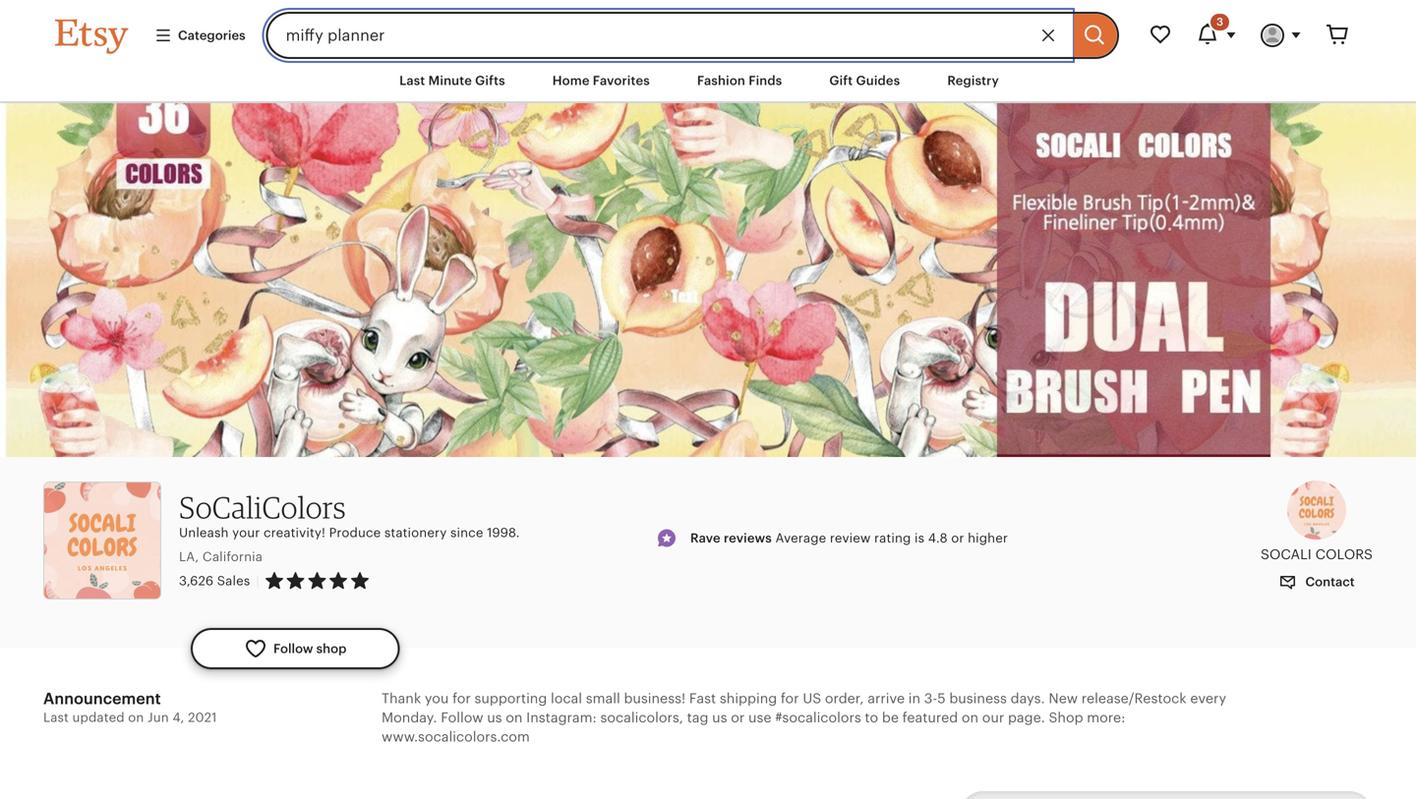 Task type: describe. For each thing, give the bounding box(es) containing it.
california
[[202, 550, 263, 564]]

shipping
[[720, 691, 777, 707]]

2 us from the left
[[712, 710, 727, 726]]

fashion finds
[[697, 73, 782, 88]]

is
[[915, 531, 924, 546]]

jun
[[148, 710, 169, 725]]

small
[[586, 691, 620, 707]]

1 on from the left
[[506, 710, 523, 726]]

categories button
[[140, 18, 260, 53]]

socalicolors,
[[600, 710, 683, 726]]

1 for from the left
[[452, 691, 471, 707]]

order,
[[825, 691, 864, 707]]

www.socalicolors.com
[[382, 729, 530, 745]]

1 horizontal spatial last
[[399, 73, 425, 88]]

gift guides link
[[815, 63, 915, 99]]

supporting
[[475, 691, 547, 707]]

rave
[[690, 531, 721, 546]]

days.
[[1011, 691, 1045, 707]]

every
[[1190, 691, 1226, 707]]

thank
[[382, 691, 421, 707]]

socali colors link
[[1261, 481, 1373, 564]]

higher
[[968, 531, 1008, 546]]

shop
[[316, 642, 347, 656]]

contact button
[[1264, 564, 1369, 601]]

local
[[551, 691, 582, 707]]

instagram:
[[526, 710, 597, 726]]

tag
[[687, 710, 708, 726]]

use
[[748, 710, 771, 726]]

3,626
[[179, 574, 214, 589]]

follow inside button
[[273, 642, 313, 656]]

rave reviews average review rating is 4.8 or higher
[[690, 531, 1008, 546]]

stationery
[[384, 526, 447, 540]]

socalicolors
[[179, 489, 346, 526]]

produce
[[329, 526, 381, 540]]

categories banner
[[20, 0, 1396, 59]]

gift guides
[[829, 73, 900, 88]]

la,
[[179, 550, 199, 564]]

last inside announcement last updated on jun 4, 2021
[[43, 710, 69, 725]]

follow shop button
[[191, 628, 400, 670]]

featured
[[902, 710, 958, 726]]

socali
[[1261, 547, 1312, 562]]

home favorites
[[552, 73, 650, 88]]

menu bar containing last minute gifts
[[20, 59, 1396, 103]]

1998.
[[487, 526, 520, 540]]

2021
[[188, 710, 217, 725]]

last minute gifts
[[399, 73, 505, 88]]

monday.
[[382, 710, 437, 726]]

1 us from the left
[[487, 710, 502, 726]]

our
[[982, 710, 1004, 726]]

release/restock
[[1081, 691, 1187, 707]]

rating
[[874, 531, 911, 546]]

fast
[[689, 691, 716, 707]]

4.8
[[928, 531, 948, 546]]

colors
[[1315, 547, 1373, 562]]

home
[[552, 73, 590, 88]]

sales
[[217, 574, 250, 589]]

in
[[908, 691, 921, 707]]

2 on from the left
[[962, 710, 978, 726]]



Task type: locate. For each thing, give the bounding box(es) containing it.
1 horizontal spatial or
[[951, 531, 964, 546]]

3 on from the left
[[128, 710, 144, 725]]

us
[[487, 710, 502, 726], [712, 710, 727, 726]]

|
[[256, 574, 260, 589]]

0 vertical spatial follow
[[273, 642, 313, 656]]

more:
[[1087, 710, 1125, 726]]

new
[[1049, 691, 1078, 707]]

none search field inside categories banner
[[266, 12, 1119, 59]]

0 horizontal spatial or
[[731, 710, 745, 726]]

announcement last updated on jun 4, 2021
[[43, 690, 217, 725]]

last minute gifts link
[[385, 63, 520, 99]]

to
[[865, 710, 878, 726]]

for
[[452, 691, 471, 707], [781, 691, 799, 707]]

announcement
[[43, 690, 161, 708]]

on down supporting
[[506, 710, 523, 726]]

1 horizontal spatial follow
[[441, 710, 483, 726]]

la, california
[[179, 550, 263, 564]]

creativity!
[[263, 526, 326, 540]]

0 horizontal spatial for
[[452, 691, 471, 707]]

registry link
[[933, 63, 1014, 99]]

Search for anything text field
[[266, 12, 1071, 59]]

minute
[[428, 73, 472, 88]]

business
[[949, 691, 1007, 707]]

1 vertical spatial last
[[43, 710, 69, 725]]

unleash
[[179, 526, 229, 540]]

3,626 sales |
[[179, 574, 260, 589]]

guides
[[856, 73, 900, 88]]

2 for from the left
[[781, 691, 799, 707]]

last left minute
[[399, 73, 425, 88]]

updated
[[72, 710, 125, 725]]

since
[[450, 526, 483, 540]]

for right you
[[452, 691, 471, 707]]

3
[[1217, 16, 1223, 28]]

0 horizontal spatial us
[[487, 710, 502, 726]]

be
[[882, 710, 899, 726]]

0 vertical spatial or
[[951, 531, 964, 546]]

socali colors image
[[1287, 481, 1346, 540]]

for left us
[[781, 691, 799, 707]]

None search field
[[266, 12, 1119, 59]]

1 vertical spatial or
[[731, 710, 745, 726]]

Search all 284 items text field
[[960, 791, 1314, 799]]

fashion finds link
[[682, 63, 797, 99]]

or down shipping
[[731, 710, 745, 726]]

us down supporting
[[487, 710, 502, 726]]

favorites
[[593, 73, 650, 88]]

or inside thank you for supporting local small business! fast shipping for us order, arrive in 3-5 business days. new release/restock every monday. follow us on instagram: socalicolors, tag us or use #socalicolors to be featured on our page.   shop more: www.socalicolors.com
[[731, 710, 745, 726]]

review
[[830, 531, 871, 546]]

thank you for supporting local small business! fast shipping for us order, arrive in 3-5 business days. new release/restock every monday. follow us on instagram: socalicolors, tag us or use #socalicolors to be featured on our page.   shop more: www.socalicolors.com
[[382, 691, 1226, 745]]

business!
[[624, 691, 686, 707]]

0 horizontal spatial follow
[[273, 642, 313, 656]]

4,
[[172, 710, 184, 725]]

fashion
[[697, 73, 745, 88]]

your
[[232, 526, 260, 540]]

categories
[[178, 28, 245, 43]]

socali colors
[[1261, 547, 1373, 562]]

on down business on the bottom of the page
[[962, 710, 978, 726]]

2 horizontal spatial on
[[962, 710, 978, 726]]

follow shop
[[273, 642, 347, 656]]

0 horizontal spatial last
[[43, 710, 69, 725]]

1 horizontal spatial us
[[712, 710, 727, 726]]

gifts
[[475, 73, 505, 88]]

us
[[803, 691, 821, 707]]

registry
[[947, 73, 999, 88]]

gift
[[829, 73, 853, 88]]

or right 4.8
[[951, 531, 964, 546]]

reviews
[[724, 531, 772, 546]]

1 horizontal spatial for
[[781, 691, 799, 707]]

socalicolors unleash your creativity! produce stationery since 1998.
[[179, 489, 520, 540]]

us right tag
[[712, 710, 727, 726]]

3-
[[924, 691, 937, 707]]

5
[[937, 691, 946, 707]]

finds
[[749, 73, 782, 88]]

1 horizontal spatial on
[[506, 710, 523, 726]]

on inside announcement last updated on jun 4, 2021
[[128, 710, 144, 725]]

follow inside thank you for supporting local small business! fast shipping for us order, arrive in 3-5 business days. new release/restock every monday. follow us on instagram: socalicolors, tag us or use #socalicolors to be featured on our page.   shop more: www.socalicolors.com
[[441, 710, 483, 726]]

home favorites link
[[538, 63, 665, 99]]

0 horizontal spatial on
[[128, 710, 144, 725]]

0 vertical spatial last
[[399, 73, 425, 88]]

or
[[951, 531, 964, 546], [731, 710, 745, 726]]

you
[[425, 691, 449, 707]]

#socalicolors
[[775, 710, 861, 726]]

average
[[775, 531, 826, 546]]

last left updated
[[43, 710, 69, 725]]

last
[[399, 73, 425, 88], [43, 710, 69, 725]]

page.
[[1008, 710, 1045, 726]]

follow up the www.socalicolors.com
[[441, 710, 483, 726]]

1 vertical spatial follow
[[441, 710, 483, 726]]

on left jun
[[128, 710, 144, 725]]

menu bar
[[20, 59, 1396, 103]]

follow left "shop"
[[273, 642, 313, 656]]

arrive
[[868, 691, 905, 707]]

shop
[[1049, 710, 1083, 726]]

contact
[[1302, 575, 1355, 589]]

3 button
[[1184, 12, 1249, 59]]

follow
[[273, 642, 313, 656], [441, 710, 483, 726]]



Task type: vqa. For each thing, say whether or not it's contained in the screenshot.
Home
yes



